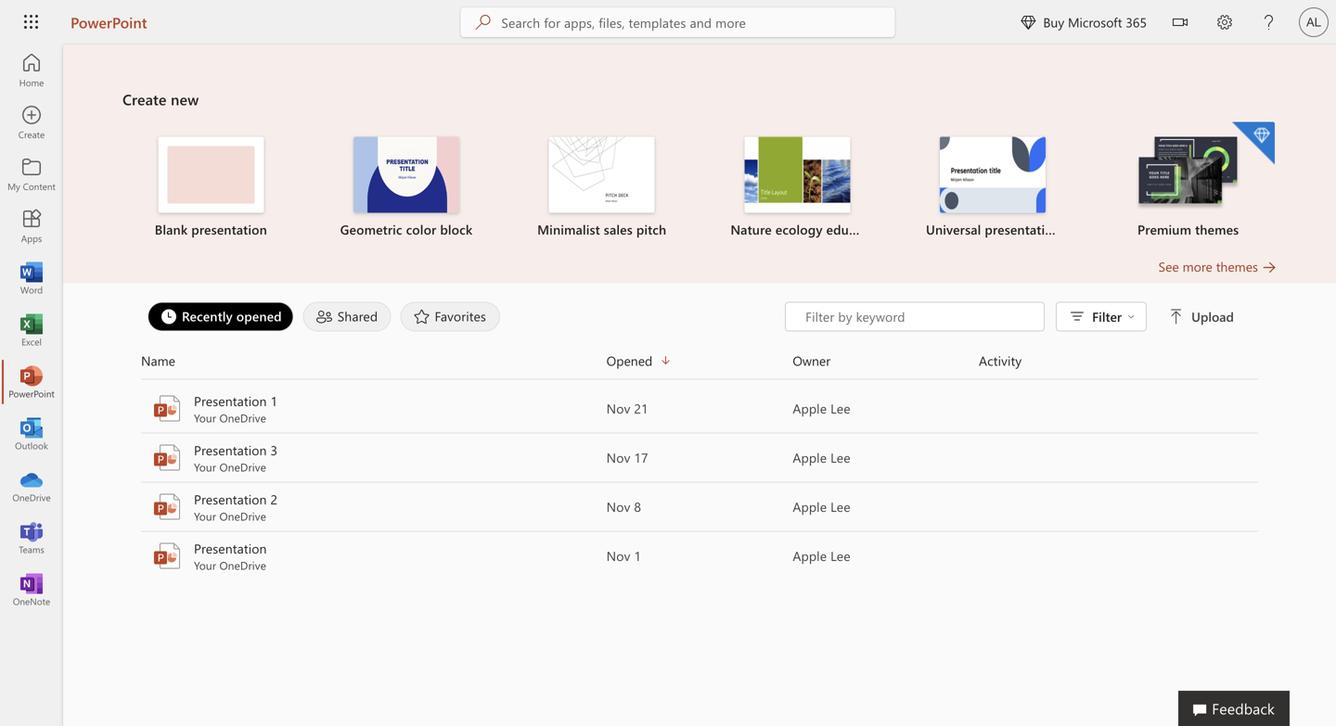 Task type: locate. For each thing, give the bounding box(es) containing it.
your for presentation 3
[[194, 460, 216, 475]]

filter
[[1093, 308, 1123, 325]]

onedrive image
[[22, 477, 41, 496]]

themes
[[1196, 221, 1240, 238], [1217, 258, 1259, 275]]

3 your from the top
[[194, 509, 216, 524]]

recently opened
[[182, 308, 282, 325]]

onedrive inside "presentation 3 your onedrive"
[[220, 460, 266, 475]]

onedrive down presentation 2 your onedrive
[[220, 558, 266, 573]]

2 presentation from the top
[[194, 442, 267, 459]]

opened
[[237, 308, 282, 325]]

onedrive for 3
[[220, 460, 266, 475]]

2 onedrive from the top
[[220, 460, 266, 475]]

apple for nov 21
[[793, 400, 827, 417]]

3
[[271, 442, 278, 459]]

see more themes button
[[1159, 258, 1278, 276]]

name presentation 2 cell
[[141, 491, 607, 524]]

premium
[[1138, 221, 1192, 238]]

1 down 8
[[634, 548, 642, 565]]

shared tab
[[299, 302, 396, 332]]

presentation down universal presentation image
[[985, 221, 1061, 238]]

geometric color block element
[[320, 137, 493, 239]]

1 apple lee from the top
[[793, 400, 851, 417]]

your up presentation your onedrive at the bottom left of page
[[194, 509, 216, 524]]

onedrive inside presentation your onedrive
[[220, 558, 266, 573]]


[[1170, 310, 1185, 325]]

presentation for universal presentation
[[985, 221, 1061, 238]]

1 apple from the top
[[793, 400, 827, 417]]

your inside presentation 2 your onedrive
[[194, 509, 216, 524]]

3 onedrive from the top
[[220, 509, 266, 524]]

1 horizontal spatial presentation
[[985, 221, 1061, 238]]

premium themes image
[[1136, 137, 1242, 211]]

feedback
[[1213, 699, 1276, 719]]

presentation inside 'element'
[[985, 221, 1061, 238]]

favorites
[[435, 308, 486, 325]]

4 apple from the top
[[793, 548, 827, 565]]

see more themes
[[1159, 258, 1259, 275]]

premium themes element
[[1102, 122, 1276, 239]]

onedrive up presentation your onedrive at the bottom left of page
[[220, 509, 266, 524]]

new
[[171, 89, 199, 109]]

nov 8
[[607, 499, 642, 516]]

2 your from the top
[[194, 460, 216, 475]]

3 lee from the top
[[831, 499, 851, 516]]

your inside "presentation 1 your onedrive"
[[194, 411, 216, 426]]

1 inside "presentation 1 your onedrive"
[[271, 393, 278, 410]]

themes inside button
[[1217, 258, 1259, 275]]

your inside "presentation 3 your onedrive"
[[194, 460, 216, 475]]

presentation inside "presentation 3 your onedrive"
[[194, 442, 267, 459]]

onedrive up presentation 2 your onedrive
[[220, 460, 266, 475]]

your down presentation 2 your onedrive
[[194, 558, 216, 573]]

1 horizontal spatial 1
[[634, 548, 642, 565]]

powerpoint image left presentation your onedrive at the bottom left of page
[[152, 542, 182, 571]]

activity
[[980, 352, 1022, 370]]

3 nov from the top
[[607, 499, 631, 516]]

powerpoint image
[[152, 443, 182, 473], [152, 493, 182, 522]]

nature ecology education photo presentation image
[[745, 137, 851, 213]]

4 your from the top
[[194, 558, 216, 573]]

powerpoint image for presentation 2
[[152, 493, 182, 522]]

your up presentation 2 your onedrive
[[194, 460, 216, 475]]

Search box. Suggestions appear as you type. search field
[[502, 7, 895, 37]]

onedrive for 1
[[220, 411, 266, 426]]

powerpoint image inside name presentation 'cell'
[[152, 542, 182, 571]]

nov for nov 21
[[607, 400, 631, 417]]

2 vertical spatial powerpoint image
[[152, 542, 182, 571]]

1 vertical spatial powerpoint image
[[152, 394, 182, 424]]

1 presentation from the left
[[192, 221, 267, 238]]

presentation 1 your onedrive
[[194, 393, 278, 426]]

lee for 21
[[831, 400, 851, 417]]

onedrive inside presentation 2 your onedrive
[[220, 509, 266, 524]]

your
[[194, 411, 216, 426], [194, 460, 216, 475], [194, 509, 216, 524], [194, 558, 216, 573]]

presentation right blank at the left of page
[[192, 221, 267, 238]]

2 presentation from the left
[[985, 221, 1061, 238]]

powerpoint image left "presentation 3 your onedrive"
[[152, 443, 182, 473]]

your for presentation 2
[[194, 509, 216, 524]]

1 vertical spatial themes
[[1217, 258, 1259, 275]]

shared
[[338, 308, 378, 325]]

presentation for blank presentation
[[192, 221, 267, 238]]

row containing name
[[141, 350, 1259, 380]]

 upload
[[1170, 308, 1235, 325]]

powerpoint image down the name
[[152, 394, 182, 424]]

presentation inside "presentation 1 your onedrive"
[[194, 393, 267, 410]]

1 nov from the top
[[607, 400, 631, 417]]

list containing blank presentation
[[123, 120, 1278, 258]]

presentation up "presentation 3 your onedrive"
[[194, 393, 267, 410]]

nov left 8
[[607, 499, 631, 516]]

0 horizontal spatial presentation
[[192, 221, 267, 238]]

apple for nov 17
[[793, 449, 827, 467]]

1 for presentation 1 your onedrive
[[271, 393, 278, 410]]

feedback button
[[1179, 692, 1291, 727]]

4 onedrive from the top
[[220, 558, 266, 573]]

your for presentation 1
[[194, 411, 216, 426]]

powerpoint image inside 'name presentation 1' cell
[[152, 394, 182, 424]]

your up "presentation 3 your onedrive"
[[194, 411, 216, 426]]

onedrive
[[220, 411, 266, 426], [220, 460, 266, 475], [220, 509, 266, 524], [220, 558, 266, 573]]

3 presentation from the top
[[194, 491, 267, 508]]

17
[[634, 449, 649, 467]]

apple lee for nov 17
[[793, 449, 851, 467]]

apple lee for nov 1
[[793, 548, 851, 565]]

2 powerpoint image from the top
[[152, 493, 182, 522]]

powerpoint image for presentation
[[152, 542, 182, 571]]

nov for nov 17
[[607, 449, 631, 467]]

themes inside "list"
[[1196, 221, 1240, 238]]

4 presentation from the top
[[194, 540, 267, 558]]

presentation down "presentation 1 your onedrive"
[[194, 442, 267, 459]]

onedrive inside "presentation 1 your onedrive"
[[220, 411, 266, 426]]

nov
[[607, 400, 631, 417], [607, 449, 631, 467], [607, 499, 631, 516], [607, 548, 631, 565]]

1 vertical spatial 1
[[634, 548, 642, 565]]

onenote image
[[22, 581, 41, 600]]

365
[[1127, 13, 1148, 31]]

apple lee
[[793, 400, 851, 417], [793, 449, 851, 467], [793, 499, 851, 516], [793, 548, 851, 565]]

presentation for 3
[[194, 442, 267, 459]]

lee
[[831, 400, 851, 417], [831, 449, 851, 467], [831, 499, 851, 516], [831, 548, 851, 565]]

1 lee from the top
[[831, 400, 851, 417]]

apple
[[793, 400, 827, 417], [793, 449, 827, 467], [793, 499, 827, 516], [793, 548, 827, 565]]

2 lee from the top
[[831, 449, 851, 467]]

3 apple from the top
[[793, 499, 827, 516]]

nov left 21
[[607, 400, 631, 417]]

create new main content
[[63, 45, 1337, 582]]

presentation
[[192, 221, 267, 238], [985, 221, 1061, 238]]

presentation for 1
[[194, 393, 267, 410]]

premium templates diamond image
[[1233, 122, 1276, 165]]

onedrive up "presentation 3 your onedrive"
[[220, 411, 266, 426]]

powerpoint image for presentation 3
[[152, 443, 182, 473]]

0 horizontal spatial 1
[[271, 393, 278, 410]]

4 nov from the top
[[607, 548, 631, 565]]

2 nov from the top
[[607, 449, 631, 467]]

themes up see more themes button
[[1196, 221, 1240, 238]]

pitch
[[637, 221, 667, 238]]

1 powerpoint image from the top
[[152, 443, 182, 473]]

4 lee from the top
[[831, 548, 851, 565]]

1 presentation from the top
[[194, 393, 267, 410]]

geometric color block
[[340, 221, 473, 238]]

1 onedrive from the top
[[220, 411, 266, 426]]

2 apple from the top
[[793, 449, 827, 467]]

themes right more
[[1217, 258, 1259, 275]]

blank presentation element
[[124, 137, 298, 239]]

1 vertical spatial powerpoint image
[[152, 493, 182, 522]]

0 vertical spatial 1
[[271, 393, 278, 410]]

presentation
[[194, 393, 267, 410], [194, 442, 267, 459], [194, 491, 267, 508], [194, 540, 267, 558]]

8
[[634, 499, 642, 516]]

1 up the 3
[[271, 393, 278, 410]]

recently opened tab
[[143, 302, 299, 332]]

nov left 17
[[607, 449, 631, 467]]

tab list
[[143, 302, 786, 332]]

tab list containing recently opened
[[143, 302, 786, 332]]

0 vertical spatial powerpoint image
[[152, 443, 182, 473]]

2 apple lee from the top
[[793, 449, 851, 467]]

powerpoint image
[[22, 373, 41, 392], [152, 394, 182, 424], [152, 542, 182, 571]]

presentation down presentation 2 your onedrive
[[194, 540, 267, 558]]

teams image
[[22, 529, 41, 548]]

favorites tab
[[396, 302, 505, 332]]

nov 1
[[607, 548, 642, 565]]

1
[[271, 393, 278, 410], [634, 548, 642, 565]]

name presentation 1 cell
[[141, 392, 607, 426]]

buy
[[1044, 13, 1065, 31]]

1 your from the top
[[194, 411, 216, 426]]

powerpoint image down excel icon
[[22, 373, 41, 392]]

None search field
[[461, 7, 895, 37]]

universal
[[927, 221, 982, 238]]

powerpoint image left presentation 2 your onedrive
[[152, 493, 182, 522]]

navigation
[[0, 45, 63, 617]]

presentation inside presentation 2 your onedrive
[[194, 491, 267, 508]]

blank presentation
[[155, 221, 267, 238]]

presentation down "presentation 3 your onedrive"
[[194, 491, 267, 508]]

powerpoint
[[71, 12, 147, 32]]

universal presentation element
[[907, 137, 1080, 239]]


[[1022, 15, 1037, 30]]

3 apple lee from the top
[[793, 499, 851, 516]]

0 vertical spatial powerpoint image
[[22, 373, 41, 392]]

powerpoint image inside name presentation 2 cell
[[152, 493, 182, 522]]

powerpoint banner
[[0, 0, 1337, 48]]

nov down the nov 8
[[607, 548, 631, 565]]

powerpoint image inside name presentation 3 'cell'
[[152, 443, 182, 473]]

minimalist sales pitch
[[538, 221, 667, 238]]

row
[[141, 350, 1259, 380]]

4 apple lee from the top
[[793, 548, 851, 565]]

shared element
[[303, 302, 391, 332]]

0 vertical spatial themes
[[1196, 221, 1240, 238]]

list
[[123, 120, 1278, 258]]

more
[[1183, 258, 1213, 275]]

2
[[271, 491, 278, 508]]



Task type: vqa. For each thing, say whether or not it's contained in the screenshot.
pitch
yes



Task type: describe. For each thing, give the bounding box(es) containing it.
list inside create new main content
[[123, 120, 1278, 258]]

filter 
[[1093, 308, 1136, 325]]

owner button
[[793, 350, 980, 372]]

geometric color block image
[[354, 137, 460, 213]]

apps image
[[22, 217, 41, 236]]

al
[[1307, 15, 1322, 29]]

microsoft
[[1069, 13, 1123, 31]]

 button
[[1159, 0, 1203, 48]]

create
[[123, 89, 167, 109]]

apple lee for nov 8
[[793, 499, 851, 516]]

your inside presentation your onedrive
[[194, 558, 216, 573]]

nature ecology education photo presentation element
[[711, 137, 885, 239]]

presentation for 2
[[194, 491, 267, 508]]

universal presentation
[[927, 221, 1061, 238]]

nov 17
[[607, 449, 649, 467]]

1 for nov 1
[[634, 548, 642, 565]]

owner
[[793, 352, 831, 370]]

al button
[[1292, 0, 1337, 45]]


[[1174, 15, 1188, 30]]

create new
[[123, 89, 199, 109]]

create image
[[22, 113, 41, 132]]

activity, column 4 of 4 column header
[[980, 350, 1259, 372]]

presentation 2 your onedrive
[[194, 491, 278, 524]]

name button
[[141, 350, 607, 372]]

name presentation 3 cell
[[141, 441, 607, 475]]

premium themes
[[1138, 221, 1240, 238]]

excel image
[[22, 321, 41, 340]]

apple for nov 1
[[793, 548, 827, 565]]

name presentation cell
[[141, 540, 607, 573]]

presentation 3 your onedrive
[[194, 442, 278, 475]]

name
[[141, 352, 175, 370]]

upload
[[1192, 308, 1235, 325]]

geometric
[[340, 221, 403, 238]]


[[1128, 313, 1136, 321]]

presentation for your
[[194, 540, 267, 558]]

presentation your onedrive
[[194, 540, 267, 573]]

nov 21
[[607, 400, 649, 417]]

word image
[[22, 269, 41, 288]]

block
[[440, 221, 473, 238]]

onedrive for 2
[[220, 509, 266, 524]]

minimalist sales pitch element
[[516, 137, 689, 239]]

 buy microsoft 365
[[1022, 13, 1148, 31]]

color
[[406, 221, 437, 238]]

tab list inside create new main content
[[143, 302, 786, 332]]

outlook image
[[22, 425, 41, 444]]

lee for 1
[[831, 548, 851, 565]]

opened
[[607, 352, 653, 370]]

recently
[[182, 308, 233, 325]]

favorites element
[[401, 302, 501, 332]]

recently opened element
[[148, 302, 294, 332]]

powerpoint image for presentation 1
[[152, 394, 182, 424]]

see
[[1159, 258, 1180, 275]]

lee for 8
[[831, 499, 851, 516]]

apple for nov 8
[[793, 499, 827, 516]]

none search field inside powerpoint 'banner'
[[461, 7, 895, 37]]

my content image
[[22, 165, 41, 184]]

minimalist sales pitch image
[[549, 137, 655, 213]]

apple lee for nov 21
[[793, 400, 851, 417]]

nov for nov 1
[[607, 548, 631, 565]]

opened button
[[607, 350, 793, 372]]

nov for nov 8
[[607, 499, 631, 516]]

universal presentation image
[[941, 137, 1046, 213]]

Filter by keyword text field
[[804, 308, 1035, 326]]

minimalist
[[538, 221, 601, 238]]

21
[[634, 400, 649, 417]]

blank
[[155, 221, 188, 238]]

displaying 4 out of 11 files. status
[[786, 302, 1239, 332]]

home image
[[22, 61, 41, 80]]

sales
[[604, 221, 633, 238]]

lee for 17
[[831, 449, 851, 467]]

row inside create new main content
[[141, 350, 1259, 380]]



